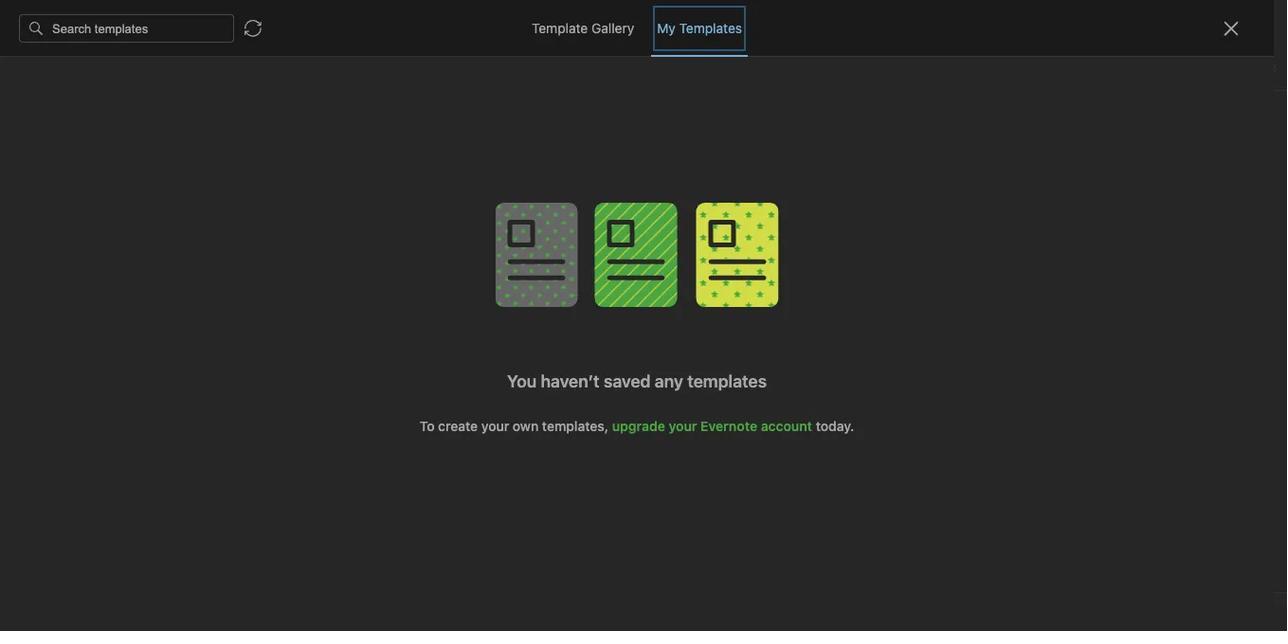 Task type: describe. For each thing, give the bounding box(es) containing it.
week down 100
[[523, 376, 557, 391]]

1 vertical spatial 2
[[395, 416, 403, 431]]

note window element
[[0, 0, 1287, 631]]

insert image
[[601, 53, 629, 80]]

0 vertical spatial 1
[[325, 376, 331, 391]]

sales
[[252, 376, 284, 391]]

1 vertical spatial 3
[[438, 416, 446, 431]]

milestones
[[449, 356, 515, 372]]

first notebook
[[670, 15, 755, 29]]

expand note image
[[602, 11, 625, 34]]

more image
[[1240, 53, 1287, 80]]

lululemon
[[314, 356, 377, 372]]

summary lululemon nike major milestones 100 sales week 1 mm/dd/yy week 2 mm/dd/yy week 3 mm/dd/yy week 4 mm/dd/yy week 5 mm/dd/yy task 1 task 2 task 3 task 4 le... button
[[227, 318, 588, 432]]

share
[[1188, 15, 1225, 30]]

major
[[411, 356, 445, 372]]

4 task from the left
[[449, 416, 477, 431]]

100
[[519, 356, 541, 372]]

3 task from the left
[[406, 416, 434, 431]]

2 task from the left
[[363, 416, 391, 431]]

nike
[[380, 356, 407, 372]]

heading level image
[[809, 53, 907, 80]]

0 vertical spatial 4
[[371, 396, 380, 411]]

le...
[[493, 416, 519, 431]]

1 task from the left
[[322, 416, 350, 431]]

week down major
[[404, 376, 438, 391]]



Task type: vqa. For each thing, say whether or not it's contained in the screenshot.
Account icon on the top
no



Task type: locate. For each thing, give the bounding box(es) containing it.
2 down nike
[[395, 416, 403, 431]]

1
[[325, 376, 331, 391], [354, 416, 360, 431]]

4 left le... at the bottom of page
[[481, 416, 489, 431]]

first
[[670, 15, 695, 29]]

4
[[371, 396, 380, 411], [481, 416, 489, 431]]

3 down major
[[438, 416, 446, 431]]

week down summary
[[287, 376, 321, 391]]

notebook
[[699, 15, 755, 29]]

mm/dd/yy
[[334, 376, 401, 391], [453, 376, 520, 391], [264, 396, 330, 411], [383, 396, 450, 411], [252, 416, 318, 431]]

2 down major
[[442, 376, 450, 391]]

task
[[322, 416, 350, 431], [363, 416, 391, 431], [406, 416, 434, 431], [449, 416, 477, 431]]

4 down lululemon
[[371, 396, 380, 411]]

font size image
[[1004, 53, 1052, 80]]

0 horizontal spatial 2
[[395, 416, 403, 431]]

1 horizontal spatial 4
[[481, 416, 489, 431]]

week
[[287, 376, 321, 391], [404, 376, 438, 391], [523, 376, 557, 391], [334, 396, 368, 411], [453, 396, 487, 411]]

week left the 5
[[453, 396, 487, 411]]

1 vertical spatial 1
[[354, 416, 360, 431]]

0 vertical spatial 2
[[442, 376, 450, 391]]

1 horizontal spatial 1
[[354, 416, 360, 431]]

3 down the sales
[[252, 396, 260, 411]]

highlight image
[[1195, 53, 1240, 80]]

None search field
[[25, 55, 203, 89]]

task down nike
[[363, 416, 391, 431]]

settings image
[[193, 15, 216, 38]]

1 horizontal spatial 2
[[442, 376, 450, 391]]

0 horizontal spatial 1
[[325, 376, 331, 391]]

task down lululemon
[[322, 416, 350, 431]]

first notebook button
[[646, 9, 761, 36]]

0 horizontal spatial 3
[[252, 396, 260, 411]]

task left le... at the bottom of page
[[449, 416, 477, 431]]

1 horizontal spatial 3
[[438, 416, 446, 431]]

font family image
[[911, 53, 1000, 80]]

0 vertical spatial 3
[[252, 396, 260, 411]]

1 vertical spatial 4
[[481, 416, 489, 431]]

week down lululemon
[[334, 396, 368, 411]]

3
[[252, 396, 260, 411], [438, 416, 446, 431]]

share button
[[1172, 8, 1242, 38]]

font color image
[[1056, 53, 1104, 80]]

0 horizontal spatial 4
[[371, 396, 380, 411]]

Note Editor text field
[[0, 0, 1287, 631]]

summary
[[252, 356, 310, 372]]

task down major
[[406, 416, 434, 431]]

5
[[491, 396, 499, 411]]

2
[[442, 376, 450, 391], [395, 416, 403, 431]]

summary lululemon nike major milestones 100 sales week 1 mm/dd/yy week 2 mm/dd/yy week 3 mm/dd/yy week 4 mm/dd/yy week 5 mm/dd/yy task 1 task 2 task 3 task 4 le...
[[252, 356, 557, 431]]

Search text field
[[25, 55, 203, 89]]



